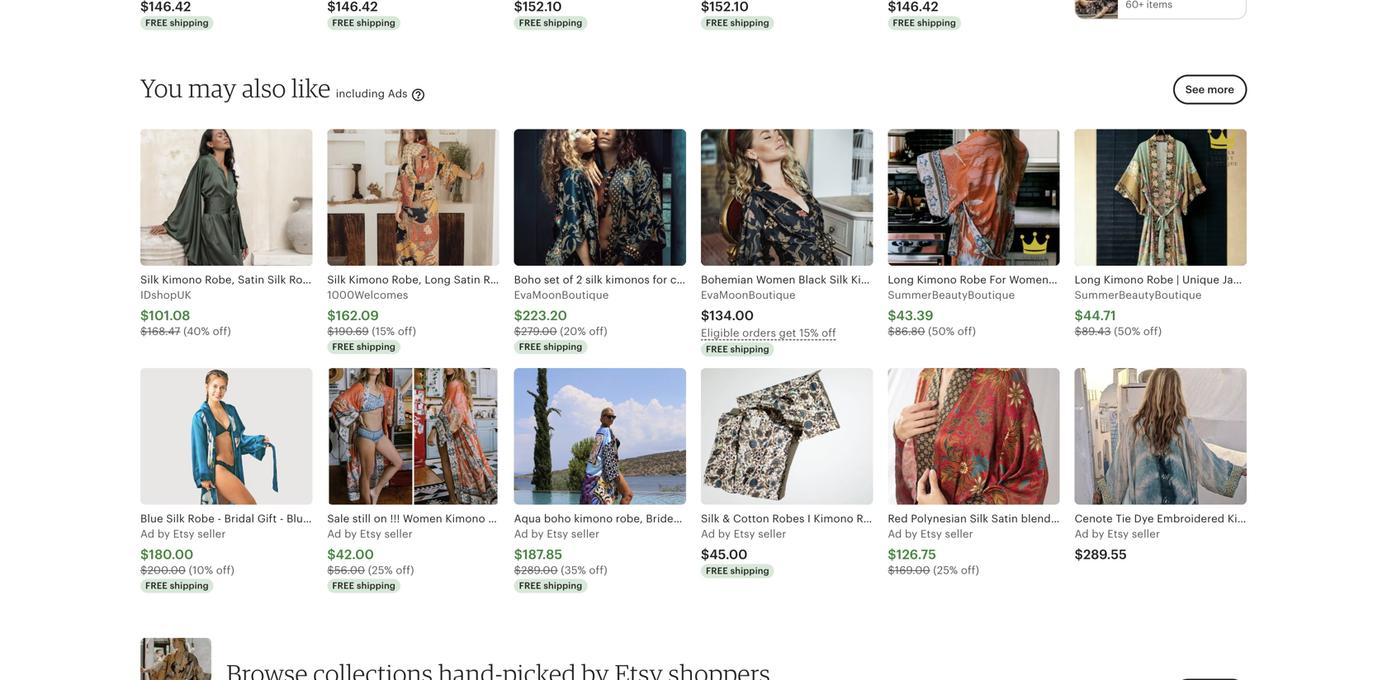 Task type: describe. For each thing, give the bounding box(es) containing it.
d for 180.00
[[148, 528, 155, 540]]

off) inside summerbeautyboutique $ 43.39 $ 86.80 (50% off)
[[958, 325, 976, 338]]

kimono inside cenote tie dye embroidered kimono dressing gown a d b y etsy seller $ 289.55
[[1228, 513, 1268, 525]]

y inside the silk & cotton robes i kimono robes i lounge wear a d b y etsy seller $ 45.00 free shipping
[[725, 528, 731, 540]]

free inside evamoonboutique $ 134.00 eligible orders get 15% off free shipping
[[706, 344, 728, 355]]

&
[[723, 513, 730, 525]]

15%
[[799, 327, 819, 339]]

including
[[336, 88, 385, 100]]

y for 42.00
[[351, 528, 357, 540]]

d for 187.85
[[521, 528, 528, 540]]

seller for 187.85
[[571, 528, 600, 540]]

seller inside cenote tie dye embroidered kimono dressing gown a d b y etsy seller $ 289.55
[[1132, 528, 1160, 540]]

silk kimono robe, satin silk robes for women bridesmaid silk dressing gown long silk robe, plus size satin robe maxi emerald green nightwear image
[[140, 129, 312, 266]]

summerbeautyboutique $ 43.39 $ 86.80 (50% off)
[[888, 289, 1015, 338]]

may
[[188, 73, 237, 103]]

$ inside evamoonboutique $ 134.00 eligible orders get 15% off free shipping
[[701, 308, 710, 323]]

off) inside a d b y etsy seller $ 42.00 $ 56.00 (25% off) free shipping
[[396, 564, 414, 577]]

bohemian women black silk kimono ~ boho silk kimono robe for woman ~ silk pajama robe ~ bath silk robe ~ perfect christmas present for her image
[[701, 129, 873, 266]]

etsy inside cenote tie dye embroidered kimono dressing gown a d b y etsy seller $ 289.55
[[1107, 528, 1129, 540]]

red polynesian silk satin blend atlas boho bali batik kimono robe silk kimono long ,honeymoon gift ,long silk robe ,  size universal. image
[[888, 368, 1060, 505]]

seller inside the silk & cotton robes i kimono robes i lounge wear a d b y etsy seller $ 45.00 free shipping
[[758, 528, 786, 540]]

free inside the a d b y etsy seller $ 180.00 $ 200.00 (10% off) free shipping
[[145, 581, 168, 591]]

orders
[[742, 327, 776, 339]]

evamoonboutique for 223.20
[[514, 289, 609, 301]]

b for 180.00
[[157, 528, 164, 540]]

162.09
[[336, 308, 379, 323]]

a d b y etsy seller $ 180.00 $ 200.00 (10% off) free shipping
[[140, 528, 235, 591]]

(15%
[[372, 325, 395, 338]]

dye
[[1134, 513, 1154, 525]]

you may also like including ads
[[140, 73, 411, 103]]

43.39
[[896, 308, 934, 323]]

b inside the silk & cotton robes i kimono robes i lounge wear a d b y etsy seller $ 45.00 free shipping
[[718, 528, 725, 540]]

(25% for 126.75
[[933, 564, 958, 577]]

free inside evamoonboutique $ 223.20 $ 279.00 (20% off) free shipping
[[519, 342, 541, 352]]

289.00
[[521, 564, 558, 577]]

gown
[[1319, 513, 1350, 525]]

1 i from the left
[[808, 513, 811, 525]]

idshopuk $ 101.08 $ 168.47 (40% off)
[[140, 289, 231, 338]]

a d b y etsy seller $ 187.85 $ 289.00 (35% off) free shipping
[[514, 528, 608, 591]]

lounge
[[898, 513, 937, 525]]

a for 187.85
[[514, 528, 522, 540]]

b for 187.85
[[531, 528, 538, 540]]

(20%
[[560, 325, 586, 338]]

5 free shipping from the left
[[893, 18, 956, 28]]

279.00
[[521, 325, 557, 338]]

free inside the a d b y etsy seller $ 187.85 $ 289.00 (35% off) free shipping
[[519, 581, 541, 591]]

289.55
[[1083, 547, 1127, 562]]

evamoonboutique for 134.00
[[701, 289, 796, 301]]

ads
[[388, 88, 408, 100]]

d for 42.00
[[334, 528, 341, 540]]

long kimono robe | unique japanese kimono | floral dressing gown robe | long gown | vintage kimono | robe for women | gift for mom image
[[1075, 129, 1247, 266]]

cenote tie dye embroidered kimono dressing gown image
[[1075, 368, 1247, 505]]

free inside a d b y etsy seller $ 42.00 $ 56.00 (25% off) free shipping
[[332, 581, 354, 591]]

embroidered
[[1157, 513, 1225, 525]]

off) inside the a d b y etsy seller $ 180.00 $ 200.00 (10% off) free shipping
[[216, 564, 235, 577]]

a for 42.00
[[327, 528, 335, 540]]

190.69
[[334, 325, 369, 338]]

56.00
[[334, 564, 365, 577]]

180.00
[[149, 547, 194, 562]]

1000welcomes
[[327, 289, 408, 301]]

see more link
[[1168, 75, 1247, 114]]

see more button
[[1173, 75, 1247, 105]]

cotton
[[733, 513, 769, 525]]

off) inside 1000welcomes $ 162.09 $ 190.69 (15% off) free shipping
[[398, 325, 416, 338]]

etsy for 126.75
[[921, 528, 942, 540]]

see more listings in the all section image
[[1076, 0, 1118, 19]]

$ inside cenote tie dye embroidered kimono dressing gown a d b y etsy seller $ 289.55
[[1075, 547, 1083, 562]]

shipping inside 1000welcomes $ 162.09 $ 190.69 (15% off) free shipping
[[357, 342, 396, 352]]

134.00
[[710, 308, 754, 323]]

d for 126.75
[[895, 528, 902, 540]]

a for 180.00
[[140, 528, 148, 540]]

off) inside idshopuk $ 101.08 $ 168.47 (40% off)
[[213, 325, 231, 338]]

2 i from the left
[[892, 513, 895, 525]]

etsy for 180.00
[[173, 528, 195, 540]]

a d b y etsy seller $ 126.75 $ 169.00 (25% off)
[[888, 528, 979, 577]]

86.80
[[895, 325, 925, 338]]

b for 126.75
[[905, 528, 912, 540]]

1 free shipping link from the left
[[140, 0, 312, 33]]

168.47
[[147, 325, 180, 338]]

dressing
[[1271, 513, 1316, 525]]

also
[[242, 73, 286, 103]]

223.20
[[523, 308, 567, 323]]

like
[[291, 73, 331, 103]]

silk kimono robe, long satin robe, bali kimono robe, indonesian batik floral print robe, plus size oversized dressing gown, luxury gift image
[[327, 129, 499, 266]]

a for 126.75
[[888, 528, 895, 540]]

b inside cenote tie dye embroidered kimono dressing gown a d b y etsy seller $ 289.55
[[1092, 528, 1099, 540]]

2 free shipping from the left
[[332, 18, 396, 28]]

1 robes from the left
[[772, 513, 805, 525]]

see more
[[1186, 83, 1234, 96]]

187.85
[[523, 547, 562, 562]]

(50% for 44.71
[[1114, 325, 1141, 338]]

1 free shipping from the left
[[145, 18, 209, 28]]

y for 187.85
[[538, 528, 544, 540]]



Task type: vqa. For each thing, say whether or not it's contained in the screenshot.
ETSY in the cenote tie dye embroidered kimono dressing gown a d b y etsy seller $ 289.55
yes



Task type: locate. For each thing, give the bounding box(es) containing it.
(25% inside the a d b y etsy seller $ 126.75 $ 169.00 (25% off)
[[933, 564, 958, 577]]

2 robes from the left
[[857, 513, 889, 525]]

seller for 42.00
[[384, 528, 413, 540]]

summerbeautyboutique for 43.39
[[888, 289, 1015, 301]]

seller
[[198, 528, 226, 540], [384, 528, 413, 540], [571, 528, 600, 540], [758, 528, 786, 540], [945, 528, 973, 540], [1132, 528, 1160, 540]]

45.00
[[709, 547, 748, 562]]

tie
[[1116, 513, 1131, 525]]

1 etsy from the left
[[173, 528, 195, 540]]

i
[[808, 513, 811, 525], [892, 513, 895, 525]]

seller inside the a d b y etsy seller $ 126.75 $ 169.00 (25% off)
[[945, 528, 973, 540]]

d down silk
[[708, 528, 715, 540]]

cenote tie dye embroidered kimono dressing gown a d b y etsy seller $ 289.55
[[1075, 513, 1350, 562]]

44.71
[[1083, 308, 1116, 323]]

169.00
[[895, 564, 930, 577]]

d up the 187.85
[[521, 528, 528, 540]]

b down lounge
[[905, 528, 912, 540]]

off) inside the a d b y etsy seller $ 187.85 $ 289.00 (35% off) free shipping
[[589, 564, 608, 577]]

6 d from the left
[[1082, 528, 1089, 540]]

4 d from the left
[[708, 528, 715, 540]]

3 b from the left
[[531, 528, 538, 540]]

off) right (20%
[[589, 325, 608, 338]]

3 free shipping link from the left
[[514, 0, 686, 33]]

evamoonboutique up 223.20
[[514, 289, 609, 301]]

2 kimono from the left
[[1228, 513, 1268, 525]]

d up 180.00
[[148, 528, 155, 540]]

(35%
[[561, 564, 586, 577]]

robes right cotton
[[772, 513, 805, 525]]

evamoonboutique up the 134.00
[[701, 289, 796, 301]]

0 horizontal spatial robes
[[772, 513, 805, 525]]

etsy inside the a d b y etsy seller $ 126.75 $ 169.00 (25% off)
[[921, 528, 942, 540]]

a inside the a d b y etsy seller $ 180.00 $ 200.00 (10% off) free shipping
[[140, 528, 148, 540]]

5 etsy from the left
[[921, 528, 942, 540]]

y up the 187.85
[[538, 528, 544, 540]]

d up 42.00
[[334, 528, 341, 540]]

y up 180.00
[[164, 528, 170, 540]]

2 b from the left
[[344, 528, 351, 540]]

0 horizontal spatial summerbeautyboutique
[[888, 289, 1015, 301]]

y for 180.00
[[164, 528, 170, 540]]

b down cenote
[[1092, 528, 1099, 540]]

etsy down lounge
[[921, 528, 942, 540]]

shipping inside evamoonboutique $ 223.20 $ 279.00 (20% off) free shipping
[[544, 342, 582, 352]]

2 (25% from the left
[[933, 564, 958, 577]]

etsy inside a d b y etsy seller $ 42.00 $ 56.00 (25% off) free shipping
[[360, 528, 381, 540]]

(25% inside a d b y etsy seller $ 42.00 $ 56.00 (25% off) free shipping
[[368, 564, 393, 577]]

1 (50% from the left
[[928, 325, 955, 338]]

101.08
[[149, 308, 190, 323]]

off)
[[213, 325, 231, 338], [398, 325, 416, 338], [589, 325, 608, 338], [958, 325, 976, 338], [1144, 325, 1162, 338], [216, 564, 235, 577], [396, 564, 414, 577], [589, 564, 608, 577], [961, 564, 979, 577]]

200.00
[[147, 564, 186, 577]]

cenote
[[1075, 513, 1113, 525]]

kimono
[[814, 513, 854, 525], [1228, 513, 1268, 525]]

off) right (40%
[[213, 325, 231, 338]]

126.75
[[896, 547, 936, 562]]

1 (25% from the left
[[368, 564, 393, 577]]

2 y from the left
[[351, 528, 357, 540]]

off) right "(15%"
[[398, 325, 416, 338]]

summerbeautyboutique $ 44.71 $ 89.43 (50% off)
[[1075, 289, 1202, 338]]

get
[[779, 327, 796, 339]]

y inside a d b y etsy seller $ 42.00 $ 56.00 (25% off) free shipping
[[351, 528, 357, 540]]

a down silk
[[701, 528, 708, 540]]

b up the 187.85
[[531, 528, 538, 540]]

seller for 126.75
[[945, 528, 973, 540]]

b down &
[[718, 528, 725, 540]]

shipping
[[170, 18, 209, 28], [357, 18, 396, 28], [544, 18, 582, 28], [730, 18, 769, 28], [917, 18, 956, 28], [357, 342, 396, 352], [544, 342, 582, 352], [730, 344, 769, 355], [730, 566, 769, 576], [170, 581, 209, 591], [357, 581, 396, 591], [544, 581, 582, 591]]

off) right 56.00
[[396, 564, 414, 577]]

$
[[140, 308, 149, 323], [327, 308, 336, 323], [514, 308, 523, 323], [701, 308, 710, 323], [888, 308, 896, 323], [1075, 308, 1083, 323], [140, 325, 147, 338], [327, 325, 334, 338], [514, 325, 521, 338], [888, 325, 895, 338], [1075, 325, 1082, 338], [140, 547, 149, 562], [327, 547, 336, 562], [514, 547, 523, 562], [701, 547, 709, 562], [888, 547, 896, 562], [1075, 547, 1083, 562], [140, 564, 147, 577], [327, 564, 334, 577], [514, 564, 521, 577], [888, 564, 895, 577]]

b inside a d b y etsy seller $ 42.00 $ 56.00 (25% off) free shipping
[[344, 528, 351, 540]]

2 a from the left
[[327, 528, 335, 540]]

etsy
[[173, 528, 195, 540], [360, 528, 381, 540], [547, 528, 568, 540], [734, 528, 755, 540], [921, 528, 942, 540], [1107, 528, 1129, 540]]

d down cenote
[[1082, 528, 1089, 540]]

silk & cotton robes i kimono robes i lounge wear image
[[701, 368, 873, 505]]

off) down wear
[[961, 564, 979, 577]]

free shipping
[[145, 18, 209, 28], [332, 18, 396, 28], [519, 18, 582, 28], [706, 18, 769, 28], [893, 18, 956, 28]]

evamoonboutique $ 134.00 eligible orders get 15% off free shipping
[[701, 289, 836, 355]]

(10%
[[189, 564, 213, 577]]

wear
[[940, 513, 966, 525]]

5 b from the left
[[905, 528, 912, 540]]

4 b from the left
[[718, 528, 725, 540]]

d inside a d b y etsy seller $ 42.00 $ 56.00 (25% off) free shipping
[[334, 528, 341, 540]]

(50% inside summerbeautyboutique $ 44.71 $ 89.43 (50% off)
[[1114, 325, 1141, 338]]

5 seller from the left
[[945, 528, 973, 540]]

$ inside the silk & cotton robes i kimono robes i lounge wear a d b y etsy seller $ 45.00 free shipping
[[701, 547, 709, 562]]

d inside cenote tie dye embroidered kimono dressing gown a d b y etsy seller $ 289.55
[[1082, 528, 1089, 540]]

seller inside the a d b y etsy seller $ 180.00 $ 200.00 (10% off) free shipping
[[198, 528, 226, 540]]

sale still on !!! women kimono robe floral open front dress, one size fits from xs-l , beach coverup, boho kimonos, christmas gift for her image
[[327, 368, 499, 505]]

y down lounge
[[912, 528, 918, 540]]

3 d from the left
[[521, 528, 528, 540]]

0 horizontal spatial (50%
[[928, 325, 955, 338]]

6 etsy from the left
[[1107, 528, 1129, 540]]

robes left lounge
[[857, 513, 889, 525]]

89.43
[[1082, 325, 1111, 338]]

1 horizontal spatial i
[[892, 513, 895, 525]]

d inside the a d b y etsy seller $ 126.75 $ 169.00 (25% off)
[[895, 528, 902, 540]]

3 a from the left
[[514, 528, 522, 540]]

you
[[140, 73, 183, 103]]

y inside the a d b y etsy seller $ 126.75 $ 169.00 (25% off)
[[912, 528, 918, 540]]

y up 42.00
[[351, 528, 357, 540]]

2 evamoonboutique from the left
[[701, 289, 796, 301]]

free inside 1000welcomes $ 162.09 $ 190.69 (15% off) free shipping
[[332, 342, 354, 352]]

1 b from the left
[[157, 528, 164, 540]]

a inside a d b y etsy seller $ 42.00 $ 56.00 (25% off) free shipping
[[327, 528, 335, 540]]

2 etsy from the left
[[360, 528, 381, 540]]

3 free shipping from the left
[[519, 18, 582, 28]]

eligible orders get 15% off button
[[701, 325, 868, 342]]

a
[[140, 528, 148, 540], [327, 528, 335, 540], [514, 528, 522, 540], [701, 528, 708, 540], [888, 528, 895, 540], [1075, 528, 1082, 540]]

a inside the a d b y etsy seller $ 187.85 $ 289.00 (35% off) free shipping
[[514, 528, 522, 540]]

2 d from the left
[[334, 528, 341, 540]]

summerbeautyboutique up 43.39
[[888, 289, 1015, 301]]

off) right 86.80
[[958, 325, 976, 338]]

1 horizontal spatial (50%
[[1114, 325, 1141, 338]]

free inside the silk & cotton robes i kimono robes i lounge wear a d b y etsy seller $ 45.00 free shipping
[[706, 566, 728, 576]]

a down cenote
[[1075, 528, 1082, 540]]

a up 56.00
[[327, 528, 335, 540]]

d inside the a d b y etsy seller $ 187.85 $ 289.00 (35% off) free shipping
[[521, 528, 528, 540]]

kimono right cotton
[[814, 513, 854, 525]]

2 (50% from the left
[[1114, 325, 1141, 338]]

free shipping link
[[140, 0, 312, 33], [327, 0, 499, 33], [514, 0, 686, 33], [701, 0, 873, 33], [888, 0, 1060, 33]]

more
[[1208, 83, 1234, 96]]

long kimono robe for women with bohemian style | boho kimono robe cardigan for women | gift for mom image
[[888, 129, 1060, 266]]

y down cenote
[[1099, 528, 1105, 540]]

4 seller from the left
[[758, 528, 786, 540]]

4 free shipping link from the left
[[701, 0, 873, 33]]

a d b y etsy seller $ 42.00 $ 56.00 (25% off) free shipping
[[327, 528, 414, 591]]

3 etsy from the left
[[547, 528, 568, 540]]

y inside the a d b y etsy seller $ 180.00 $ 200.00 (10% off) free shipping
[[164, 528, 170, 540]]

5 d from the left
[[895, 528, 902, 540]]

y inside the a d b y etsy seller $ 187.85 $ 289.00 (35% off) free shipping
[[538, 528, 544, 540]]

5 free shipping link from the left
[[888, 0, 1060, 33]]

a up 169.00
[[888, 528, 895, 540]]

(25% down 42.00
[[368, 564, 393, 577]]

6 seller from the left
[[1132, 528, 1160, 540]]

6 a from the left
[[1075, 528, 1082, 540]]

1 evamoonboutique from the left
[[514, 289, 609, 301]]

1 horizontal spatial summerbeautyboutique
[[1075, 289, 1202, 301]]

shipping inside a d b y etsy seller $ 42.00 $ 56.00 (25% off) free shipping
[[357, 581, 396, 591]]

etsy inside the a d b y etsy seller $ 187.85 $ 289.00 (35% off) free shipping
[[547, 528, 568, 540]]

0 horizontal spatial (25%
[[368, 564, 393, 577]]

evamoonboutique
[[514, 289, 609, 301], [701, 289, 796, 301]]

off) inside summerbeautyboutique $ 44.71 $ 89.43 (50% off)
[[1144, 325, 1162, 338]]

1000welcomes $ 162.09 $ 190.69 (15% off) free shipping
[[327, 289, 416, 352]]

shipping inside evamoonboutique $ 134.00 eligible orders get 15% off free shipping
[[730, 344, 769, 355]]

seller for 180.00
[[198, 528, 226, 540]]

etsy inside the silk & cotton robes i kimono robes i lounge wear a d b y etsy seller $ 45.00 free shipping
[[734, 528, 755, 540]]

etsy up the 187.85
[[547, 528, 568, 540]]

1 summerbeautyboutique from the left
[[888, 289, 1015, 301]]

b inside the a d b y etsy seller $ 180.00 $ 200.00 (10% off) free shipping
[[157, 528, 164, 540]]

off) inside the a d b y etsy seller $ 126.75 $ 169.00 (25% off)
[[961, 564, 979, 577]]

eligible
[[701, 327, 739, 339]]

aqua boho kimono robe, bridesmaid robe, kimono bridal boho robe / gift for her gift/ image
[[514, 368, 686, 505]]

d
[[148, 528, 155, 540], [334, 528, 341, 540], [521, 528, 528, 540], [708, 528, 715, 540], [895, 528, 902, 540], [1082, 528, 1089, 540]]

0 horizontal spatial evamoonboutique
[[514, 289, 609, 301]]

1 d from the left
[[148, 528, 155, 540]]

b inside the a d b y etsy seller $ 126.75 $ 169.00 (25% off)
[[905, 528, 912, 540]]

free
[[145, 18, 168, 28], [332, 18, 354, 28], [519, 18, 541, 28], [706, 18, 728, 28], [893, 18, 915, 28], [332, 342, 354, 352], [519, 342, 541, 352], [706, 344, 728, 355], [706, 566, 728, 576], [145, 581, 168, 591], [332, 581, 354, 591], [519, 581, 541, 591]]

4 y from the left
[[725, 528, 731, 540]]

2 summerbeautyboutique from the left
[[1075, 289, 1202, 301]]

d inside the silk & cotton robes i kimono robes i lounge wear a d b y etsy seller $ 45.00 free shipping
[[708, 528, 715, 540]]

(25% right 169.00
[[933, 564, 958, 577]]

kimono left 'dressing'
[[1228, 513, 1268, 525]]

4 free shipping from the left
[[706, 18, 769, 28]]

5 a from the left
[[888, 528, 895, 540]]

see
[[1186, 83, 1205, 96]]

off) right (35%
[[589, 564, 608, 577]]

3 y from the left
[[538, 528, 544, 540]]

5 y from the left
[[912, 528, 918, 540]]

boho set of 2 silk kimonos for couples ~ pajamas set for men and woman ~ silk bath robes set ~ perfect christmas gift for him and her image
[[514, 129, 686, 266]]

off
[[822, 327, 836, 339]]

etsy inside the a d b y etsy seller $ 180.00 $ 200.00 (10% off) free shipping
[[173, 528, 195, 540]]

b up 180.00
[[157, 528, 164, 540]]

6 y from the left
[[1099, 528, 1105, 540]]

1 kimono from the left
[[814, 513, 854, 525]]

etsy up 180.00
[[173, 528, 195, 540]]

off) right the (10%
[[216, 564, 235, 577]]

2 free shipping link from the left
[[327, 0, 499, 33]]

a inside cenote tie dye embroidered kimono dressing gown a d b y etsy seller $ 289.55
[[1075, 528, 1082, 540]]

idshopuk
[[140, 289, 192, 301]]

b up 42.00
[[344, 528, 351, 540]]

shipping inside the a d b y etsy seller $ 187.85 $ 289.00 (35% off) free shipping
[[544, 581, 582, 591]]

seller inside a d b y etsy seller $ 42.00 $ 56.00 (25% off) free shipping
[[384, 528, 413, 540]]

1 horizontal spatial evamoonboutique
[[701, 289, 796, 301]]

etsy up 42.00
[[360, 528, 381, 540]]

(25%
[[368, 564, 393, 577], [933, 564, 958, 577]]

1 y from the left
[[164, 528, 170, 540]]

(50%
[[928, 325, 955, 338], [1114, 325, 1141, 338]]

a inside the a d b y etsy seller $ 126.75 $ 169.00 (25% off)
[[888, 528, 895, 540]]

d inside the a d b y etsy seller $ 180.00 $ 200.00 (10% off) free shipping
[[148, 528, 155, 540]]

(25% for 42.00
[[368, 564, 393, 577]]

4 etsy from the left
[[734, 528, 755, 540]]

evamoonboutique $ 223.20 $ 279.00 (20% off) free shipping
[[514, 289, 609, 352]]

6 b from the left
[[1092, 528, 1099, 540]]

seller inside the a d b y etsy seller $ 187.85 $ 289.00 (35% off) free shipping
[[571, 528, 600, 540]]

y inside cenote tie dye embroidered kimono dressing gown a d b y etsy seller $ 289.55
[[1099, 528, 1105, 540]]

blue silk robe - bridal gift - blue floral silk robe - silk lounge wear - lingerie gift for her - silk bridal robe - one size image
[[140, 368, 312, 505]]

evamoonboutique inside evamoonboutique $ 134.00 eligible orders get 15% off free shipping
[[701, 289, 796, 301]]

a inside the silk & cotton robes i kimono robes i lounge wear a d b y etsy seller $ 45.00 free shipping
[[701, 528, 708, 540]]

summerbeautyboutique up 44.71
[[1075, 289, 1202, 301]]

y
[[164, 528, 170, 540], [351, 528, 357, 540], [538, 528, 544, 540], [725, 528, 731, 540], [912, 528, 918, 540], [1099, 528, 1105, 540]]

1 horizontal spatial kimono
[[1228, 513, 1268, 525]]

etsy for 42.00
[[360, 528, 381, 540]]

0 horizontal spatial kimono
[[814, 513, 854, 525]]

42.00
[[336, 547, 374, 562]]

d down lounge
[[895, 528, 902, 540]]

etsy down cotton
[[734, 528, 755, 540]]

off) inside evamoonboutique $ 223.20 $ 279.00 (20% off) free shipping
[[589, 325, 608, 338]]

1 horizontal spatial (25%
[[933, 564, 958, 577]]

summerbeautyboutique
[[888, 289, 1015, 301], [1075, 289, 1202, 301]]

3 seller from the left
[[571, 528, 600, 540]]

(50% right 89.43
[[1114, 325, 1141, 338]]

etsy for 187.85
[[547, 528, 568, 540]]

y for 126.75
[[912, 528, 918, 540]]

silk
[[701, 513, 720, 525]]

y down &
[[725, 528, 731, 540]]

(50% inside summerbeautyboutique $ 43.39 $ 86.80 (50% off)
[[928, 325, 955, 338]]

b for 42.00
[[344, 528, 351, 540]]

robes
[[772, 513, 805, 525], [857, 513, 889, 525]]

1 a from the left
[[140, 528, 148, 540]]

b inside the a d b y etsy seller $ 187.85 $ 289.00 (35% off) free shipping
[[531, 528, 538, 540]]

0 horizontal spatial i
[[808, 513, 811, 525]]

kimono inside the silk & cotton robes i kimono robes i lounge wear a d b y etsy seller $ 45.00 free shipping
[[814, 513, 854, 525]]

(40%
[[183, 325, 210, 338]]

b
[[157, 528, 164, 540], [344, 528, 351, 540], [531, 528, 538, 540], [718, 528, 725, 540], [905, 528, 912, 540], [1092, 528, 1099, 540]]

summerbeautyboutique for 44.71
[[1075, 289, 1202, 301]]

shipping inside the a d b y etsy seller $ 180.00 $ 200.00 (10% off) free shipping
[[170, 581, 209, 591]]

a up 200.00
[[140, 528, 148, 540]]

2 seller from the left
[[384, 528, 413, 540]]

shipping inside the silk & cotton robes i kimono robes i lounge wear a d b y etsy seller $ 45.00 free shipping
[[730, 566, 769, 576]]

(50% for 43.39
[[928, 325, 955, 338]]

(50% down 43.39
[[928, 325, 955, 338]]

1 horizontal spatial robes
[[857, 513, 889, 525]]

etsy down tie
[[1107, 528, 1129, 540]]

1 seller from the left
[[198, 528, 226, 540]]

i left lounge
[[892, 513, 895, 525]]

4 a from the left
[[701, 528, 708, 540]]

silk & cotton robes i kimono robes i lounge wear a d b y etsy seller $ 45.00 free shipping
[[701, 513, 966, 576]]

a up 289.00
[[514, 528, 522, 540]]

off) right 89.43
[[1144, 325, 1162, 338]]

i right cotton
[[808, 513, 811, 525]]



